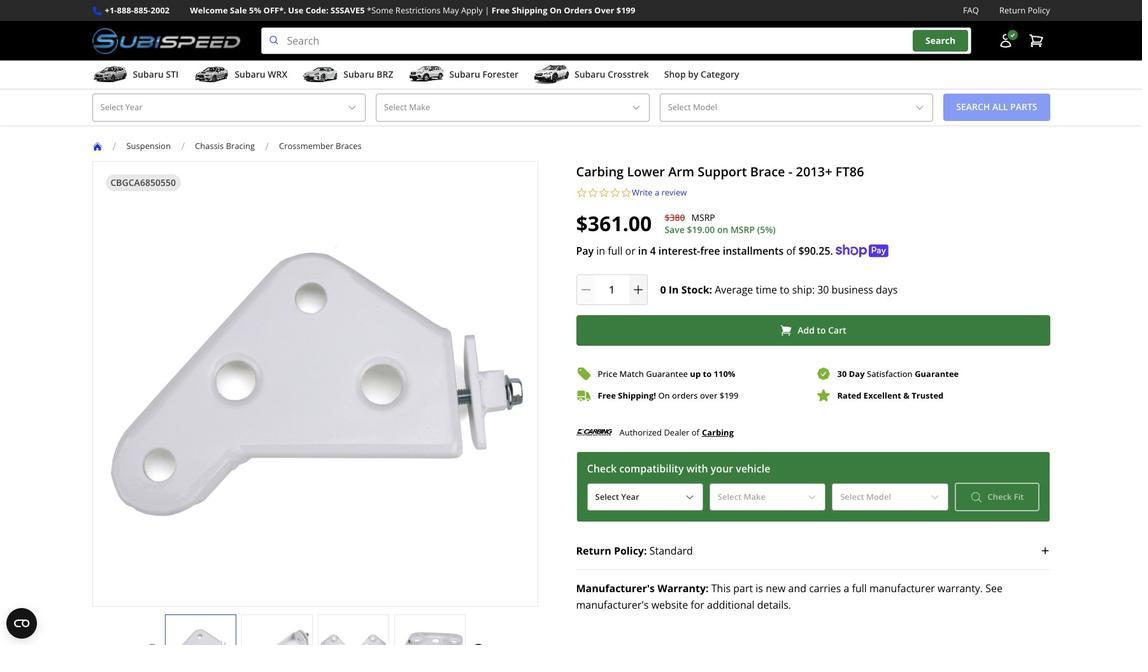 Task type: describe. For each thing, give the bounding box(es) containing it.
search
[[926, 35, 956, 47]]

crossmember braces
[[279, 140, 362, 152]]

faq link
[[963, 4, 979, 17]]

return policy link
[[999, 4, 1050, 17]]

subispeed logo image
[[92, 27, 241, 54]]

subaru wrx
[[235, 68, 287, 80]]

cart
[[828, 324, 846, 337]]

write
[[632, 186, 653, 198]]

additional
[[707, 598, 755, 612]]

day
[[849, 368, 865, 379]]

for
[[691, 598, 704, 612]]

warranty:
[[657, 582, 709, 596]]

shop by category
[[664, 68, 739, 80]]

subaru sti
[[133, 68, 179, 80]]

bracing
[[226, 140, 255, 152]]

885-
[[134, 4, 151, 16]]

0 horizontal spatial a
[[655, 186, 659, 198]]

0 in stock: average time to ship: 30 business days
[[660, 283, 898, 297]]

+1-888-885-2002
[[105, 4, 170, 16]]

1 vertical spatial 30
[[837, 368, 847, 379]]

subaru wrx button
[[194, 63, 287, 89]]

select year image
[[685, 492, 695, 502]]

crosstrek
[[608, 68, 649, 80]]

carbing link
[[702, 426, 734, 440]]

warranty.
[[938, 582, 983, 596]]

2 empty star image from the left
[[610, 187, 621, 198]]

with
[[686, 462, 708, 476]]

(5%)
[[757, 224, 776, 236]]

3 empty star image from the left
[[621, 187, 632, 198]]

1 horizontal spatial select make button
[[709, 483, 826, 511]]

subaru forester button
[[409, 63, 519, 89]]

shop by category button
[[664, 63, 739, 89]]

match
[[619, 368, 644, 379]]

suspension
[[126, 140, 171, 152]]

price match guarantee up to 110%
[[598, 368, 735, 379]]

subaru brz button
[[303, 63, 393, 89]]

1 vertical spatial select make image
[[807, 492, 817, 502]]

interest-
[[659, 244, 700, 258]]

1 in from the left
[[596, 244, 605, 258]]

ship:
[[792, 283, 815, 297]]

1 empty star image from the left
[[598, 187, 610, 198]]

110%
[[714, 368, 735, 379]]

/ for crossmember braces
[[265, 139, 269, 153]]

details.
[[757, 598, 791, 612]]

$380
[[665, 211, 685, 223]]

of inside authorized dealer of carbing
[[692, 426, 699, 438]]

orders
[[672, 390, 698, 401]]

manufacturer's
[[576, 598, 649, 612]]

orders
[[564, 4, 592, 16]]

manufacturer
[[870, 582, 935, 596]]

button image
[[998, 33, 1013, 48]]

subaru crosstrek button
[[534, 63, 649, 89]]

search input field
[[261, 27, 971, 54]]

manufacturer's warranty:
[[576, 582, 709, 596]]

wrx
[[268, 68, 287, 80]]

brace
[[750, 163, 785, 180]]

4
[[650, 244, 656, 258]]

subaru for subaru wrx
[[235, 68, 265, 80]]

$361.00
[[576, 210, 652, 237]]

select model image
[[930, 492, 940, 502]]

add to cart
[[798, 324, 846, 337]]

3 cbgca6850550 carbing lower arm support brace - 2013+ ft86, image from the left
[[318, 628, 388, 645]]

0 horizontal spatial msrp
[[691, 211, 715, 223]]

ft86
[[836, 163, 864, 180]]

code:
[[306, 4, 328, 16]]

in
[[669, 283, 679, 297]]

2 empty star image from the left
[[587, 187, 598, 198]]

0 horizontal spatial select make button
[[376, 94, 650, 121]]

30 day satisfaction guarantee
[[837, 368, 959, 379]]

sssave5
[[331, 4, 365, 16]]

braces
[[336, 140, 362, 152]]

select year image
[[347, 102, 357, 113]]

to inside button
[[817, 324, 826, 337]]

*some
[[367, 4, 393, 16]]

sale
[[230, 4, 247, 16]]

1 horizontal spatial select year button
[[587, 483, 703, 511]]

2 in from the left
[[638, 244, 647, 258]]

may
[[443, 4, 459, 16]]

select model image
[[915, 102, 925, 113]]

open widget image
[[6, 608, 37, 639]]

review
[[662, 186, 687, 198]]

authorized
[[619, 426, 662, 438]]

carries
[[809, 582, 841, 596]]

up
[[690, 368, 701, 379]]

subaru for subaru crosstrek
[[575, 68, 605, 80]]

stock:
[[681, 283, 712, 297]]

1 horizontal spatial msrp
[[731, 224, 755, 236]]

sti
[[166, 68, 179, 80]]

welcome
[[190, 4, 228, 16]]

1 empty star image from the left
[[576, 187, 587, 198]]

return policy
[[999, 4, 1050, 16]]

0 horizontal spatial carbing
[[576, 163, 624, 180]]

/ for suspension
[[112, 139, 116, 153]]

restrictions
[[395, 4, 441, 16]]

0 vertical spatial $199
[[616, 4, 635, 16]]

a inside this part is new and carries a full manufacturer warranty. see manufacturer's website for additional details.
[[844, 582, 849, 596]]

use
[[288, 4, 303, 16]]

standard
[[650, 544, 693, 558]]

subaru forester
[[449, 68, 519, 80]]

excellent
[[864, 390, 901, 401]]

authorized dealer of carbing
[[619, 426, 734, 438]]

business
[[832, 283, 873, 297]]

$19.00
[[687, 224, 715, 236]]

subaru crosstrek
[[575, 68, 649, 80]]

trusted
[[912, 390, 944, 401]]

your
[[711, 462, 733, 476]]

subaru for subaru brz
[[343, 68, 374, 80]]

time
[[756, 283, 777, 297]]

return for return policy
[[999, 4, 1026, 16]]

shipping!
[[618, 390, 656, 401]]

.
[[830, 244, 833, 258]]

full inside this part is new and carries a full manufacturer warranty. see manufacturer's website for additional details.
[[852, 582, 867, 596]]

0 vertical spatial select model button
[[660, 94, 933, 121]]

888-
[[117, 4, 134, 16]]

decrement image
[[579, 283, 592, 296]]

support
[[698, 163, 747, 180]]



Task type: locate. For each thing, give the bounding box(es) containing it.
$199 right the over
[[720, 390, 739, 401]]

policy
[[1028, 4, 1050, 16]]

of right "dealer"
[[692, 426, 699, 438]]

subaru left crosstrek
[[575, 68, 605, 80]]

check
[[587, 462, 617, 476]]

full right carries
[[852, 582, 867, 596]]

0 horizontal spatial guarantee
[[646, 368, 688, 379]]

carbing lower arm support brace - 2013+ ft86
[[576, 163, 864, 180]]

go to right image image
[[470, 642, 486, 645]]

on
[[550, 4, 562, 16], [658, 390, 670, 401]]

0 vertical spatial free
[[492, 4, 510, 16]]

1 horizontal spatial full
[[852, 582, 867, 596]]

free down price
[[598, 390, 616, 401]]

full left or
[[608, 244, 623, 258]]

1 horizontal spatial /
[[181, 139, 185, 153]]

compatibility
[[619, 462, 684, 476]]

1 horizontal spatial to
[[780, 283, 790, 297]]

1 horizontal spatial return
[[999, 4, 1026, 16]]

2 cbgca6850550 carbing lower arm support brace - 2013+ ft86, image from the left
[[242, 628, 312, 645]]

2 horizontal spatial /
[[265, 139, 269, 153]]

msrp up '$19.00'
[[691, 211, 715, 223]]

subaru left brz
[[343, 68, 374, 80]]

a
[[655, 186, 659, 198], [844, 582, 849, 596]]

chassis bracing link
[[195, 140, 265, 152], [195, 140, 255, 152]]

website
[[651, 598, 688, 612]]

empty star image up $361.00
[[598, 187, 610, 198]]

0 vertical spatial msrp
[[691, 211, 715, 223]]

1 / from the left
[[112, 139, 116, 153]]

free right |
[[492, 4, 510, 16]]

carbing left 'lower'
[[576, 163, 624, 180]]

0 horizontal spatial in
[[596, 244, 605, 258]]

empty star image down 'lower'
[[621, 187, 632, 198]]

empty star image
[[598, 187, 610, 198], [610, 187, 621, 198], [621, 187, 632, 198]]

select year button down subaru wrx "dropdown button"
[[92, 94, 366, 121]]

pay in full or in 4 interest-free installments of $90.25 .
[[576, 244, 833, 258]]

0 horizontal spatial full
[[608, 244, 623, 258]]

a subaru forester thumbnail image image
[[409, 65, 444, 84]]

forester
[[482, 68, 519, 80]]

guarantee up free shipping! on orders over $199
[[646, 368, 688, 379]]

faq
[[963, 4, 979, 16]]

to right time
[[780, 283, 790, 297]]

1 horizontal spatial select make image
[[807, 492, 817, 502]]

satisfaction
[[867, 368, 913, 379]]

save
[[665, 224, 685, 236]]

on left the orders
[[658, 390, 670, 401]]

a subaru crosstrek thumbnail image image
[[534, 65, 569, 84]]

30 left day
[[837, 368, 847, 379]]

a subaru brz thumbnail image image
[[303, 65, 338, 84]]

welcome sale 5% off*. use code: sssave5
[[190, 4, 365, 16]]

1 vertical spatial free
[[598, 390, 616, 401]]

0 vertical spatial on
[[550, 4, 562, 16]]

home image
[[92, 141, 102, 151]]

cbgca6850550 carbing lower arm support brace - 2013+ ft86, image
[[165, 628, 235, 645], [242, 628, 312, 645], [318, 628, 388, 645], [395, 628, 465, 645]]

in left 4
[[638, 244, 647, 258]]

off*.
[[263, 4, 286, 16]]

apply
[[461, 4, 483, 16]]

carbing up your at the right of page
[[702, 427, 734, 438]]

2 subaru from the left
[[235, 68, 265, 80]]

0 horizontal spatial on
[[550, 4, 562, 16]]

1 vertical spatial select model button
[[832, 483, 948, 511]]

1 vertical spatial to
[[817, 324, 826, 337]]

empty star image left write at the right
[[610, 187, 621, 198]]

select make button down forester
[[376, 94, 650, 121]]

1 horizontal spatial $199
[[720, 390, 739, 401]]

to right add
[[817, 324, 826, 337]]

is
[[756, 582, 763, 596]]

0 horizontal spatial 30
[[817, 283, 829, 297]]

/ right 'home' 'icon'
[[112, 139, 116, 153]]

5%
[[249, 4, 261, 16]]

subaru for subaru forester
[[449, 68, 480, 80]]

guarantee
[[646, 368, 688, 379], [915, 368, 959, 379]]

/ for chassis bracing
[[181, 139, 185, 153]]

1 guarantee from the left
[[646, 368, 688, 379]]

4 subaru from the left
[[449, 68, 480, 80]]

/ right bracing
[[265, 139, 269, 153]]

free
[[700, 244, 720, 258]]

policy:
[[614, 544, 647, 558]]

increment image
[[632, 283, 644, 296]]

1 vertical spatial select make button
[[709, 483, 826, 511]]

free shipping! on orders over $199
[[598, 390, 739, 401]]

msrp right 'on'
[[731, 224, 755, 236]]

shipping
[[512, 4, 547, 16]]

return policy: standard
[[576, 544, 693, 558]]

subaru brz
[[343, 68, 393, 80]]

chassis
[[195, 140, 224, 152]]

2 guarantee from the left
[[915, 368, 959, 379]]

1 horizontal spatial in
[[638, 244, 647, 258]]

0 vertical spatial to
[[780, 283, 790, 297]]

1 horizontal spatial guarantee
[[915, 368, 959, 379]]

a subaru sti thumbnail image image
[[92, 65, 128, 84]]

2013+
[[796, 163, 832, 180]]

$199 right over
[[616, 4, 635, 16]]

a subaru wrx thumbnail image image
[[194, 65, 230, 84]]

empty star image
[[576, 187, 587, 198], [587, 187, 598, 198]]

free
[[492, 4, 510, 16], [598, 390, 616, 401]]

None number field
[[576, 275, 647, 305]]

1 horizontal spatial a
[[844, 582, 849, 596]]

a right write at the right
[[655, 186, 659, 198]]

1 vertical spatial a
[[844, 582, 849, 596]]

5 subaru from the left
[[575, 68, 605, 80]]

2002
[[151, 4, 170, 16]]

0 horizontal spatial return
[[576, 544, 611, 558]]

4 cbgca6850550 carbing lower arm support brace - 2013+ ft86, image from the left
[[395, 628, 465, 645]]

return left policy at top
[[999, 4, 1026, 16]]

0 vertical spatial full
[[608, 244, 623, 258]]

Select Year button
[[92, 94, 366, 121], [587, 483, 703, 511]]

suspension link
[[126, 140, 181, 152], [126, 140, 171, 152]]

to right "up" at bottom
[[703, 368, 712, 379]]

carbing image
[[576, 424, 612, 441]]

0 horizontal spatial /
[[112, 139, 116, 153]]

Select Make button
[[376, 94, 650, 121], [709, 483, 826, 511]]

lower
[[627, 163, 665, 180]]

3 / from the left
[[265, 139, 269, 153]]

price
[[598, 368, 617, 379]]

1 vertical spatial select year button
[[587, 483, 703, 511]]

0 horizontal spatial of
[[692, 426, 699, 438]]

new
[[766, 582, 786, 596]]

1 horizontal spatial of
[[786, 244, 796, 258]]

this part is new and carries a full manufacturer warranty. see manufacturer's website for additional details.
[[576, 582, 1003, 612]]

rated
[[837, 390, 862, 401]]

1 horizontal spatial on
[[658, 390, 670, 401]]

1 horizontal spatial 30
[[837, 368, 847, 379]]

/
[[112, 139, 116, 153], [181, 139, 185, 153], [265, 139, 269, 153]]

2 vertical spatial to
[[703, 368, 712, 379]]

0 vertical spatial 30
[[817, 283, 829, 297]]

0 horizontal spatial select make image
[[631, 102, 641, 113]]

+1-888-885-2002 link
[[105, 4, 170, 17]]

crossmember braces link
[[279, 140, 372, 152], [279, 140, 362, 152]]

0 vertical spatial of
[[786, 244, 796, 258]]

0 vertical spatial carbing
[[576, 163, 624, 180]]

0 horizontal spatial $199
[[616, 4, 635, 16]]

0 horizontal spatial select year button
[[92, 94, 366, 121]]

+1-
[[105, 4, 117, 16]]

subaru left sti at the top of the page
[[133, 68, 164, 80]]

subaru
[[133, 68, 164, 80], [235, 68, 265, 80], [343, 68, 374, 80], [449, 68, 480, 80], [575, 68, 605, 80]]

see
[[986, 582, 1003, 596]]

0 vertical spatial a
[[655, 186, 659, 198]]

1 vertical spatial return
[[576, 544, 611, 558]]

1 subaru from the left
[[133, 68, 164, 80]]

or
[[625, 244, 636, 258]]

1 vertical spatial full
[[852, 582, 867, 596]]

0 horizontal spatial to
[[703, 368, 712, 379]]

subaru inside "dropdown button"
[[235, 68, 265, 80]]

select make image
[[631, 102, 641, 113], [807, 492, 817, 502]]

1 vertical spatial of
[[692, 426, 699, 438]]

return left policy:
[[576, 544, 611, 558]]

cbgca6850550
[[111, 176, 176, 188]]

select year button down compatibility
[[587, 483, 703, 511]]

manufacturer's
[[576, 582, 655, 596]]

*some restrictions may apply | free shipping on orders over $199
[[367, 4, 635, 16]]

carbing inside authorized dealer of carbing
[[702, 427, 734, 438]]

3 subaru from the left
[[343, 68, 374, 80]]

return
[[999, 4, 1026, 16], [576, 544, 611, 558]]

2 / from the left
[[181, 139, 185, 153]]

1 horizontal spatial carbing
[[702, 427, 734, 438]]

0 horizontal spatial free
[[492, 4, 510, 16]]

by
[[688, 68, 698, 80]]

subaru left wrx
[[235, 68, 265, 80]]

subaru left forester
[[449, 68, 480, 80]]

1 vertical spatial msrp
[[731, 224, 755, 236]]

0 vertical spatial select year button
[[92, 94, 366, 121]]

on left orders
[[550, 4, 562, 16]]

guarantee up trusted
[[915, 368, 959, 379]]

1 vertical spatial carbing
[[702, 427, 734, 438]]

chassis bracing
[[195, 140, 255, 152]]

installments
[[723, 244, 784, 258]]

return for return policy: standard
[[576, 544, 611, 558]]

/ left chassis
[[181, 139, 185, 153]]

in right pay
[[596, 244, 605, 258]]

2 horizontal spatial to
[[817, 324, 826, 337]]

of left $90.25
[[786, 244, 796, 258]]

0 vertical spatial return
[[999, 4, 1026, 16]]

and
[[788, 582, 806, 596]]

1 vertical spatial $199
[[720, 390, 739, 401]]

Select Model button
[[660, 94, 933, 121], [832, 483, 948, 511]]

search button
[[913, 30, 968, 52]]

pay
[[576, 244, 594, 258]]

write a review link
[[632, 186, 687, 198]]

0 vertical spatial select make button
[[376, 94, 650, 121]]

shop pay image
[[836, 245, 889, 257]]

brz
[[377, 68, 393, 80]]

over
[[594, 4, 614, 16]]

1 vertical spatial on
[[658, 390, 670, 401]]

crossmember
[[279, 140, 334, 152]]

this
[[711, 582, 731, 596]]

1 cbgca6850550 carbing lower arm support brace - 2013+ ft86, image from the left
[[165, 628, 235, 645]]

30
[[817, 283, 829, 297], [837, 368, 847, 379]]

a right carries
[[844, 582, 849, 596]]

30 right ship:
[[817, 283, 829, 297]]

rated excellent & trusted
[[837, 390, 944, 401]]

1 horizontal spatial free
[[598, 390, 616, 401]]

subaru for subaru sti
[[133, 68, 164, 80]]

select make button down vehicle
[[709, 483, 826, 511]]

shop
[[664, 68, 686, 80]]

0 vertical spatial select make image
[[631, 102, 641, 113]]



